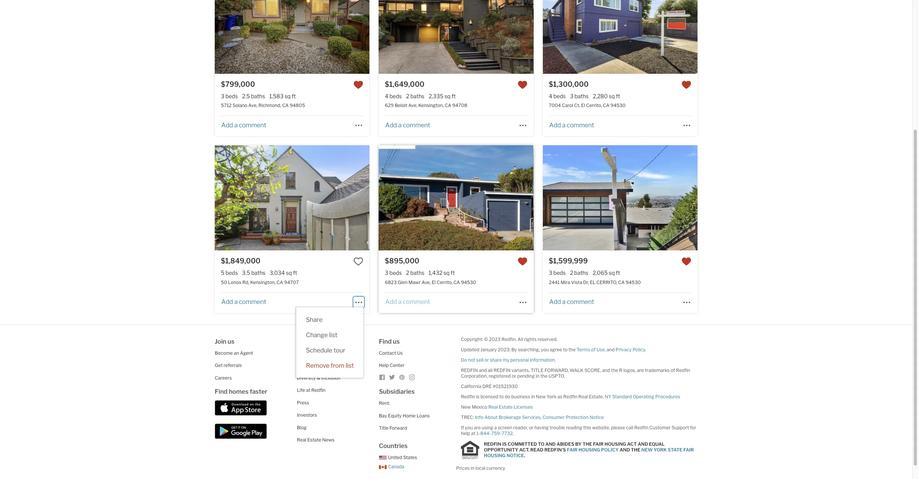 Task type: vqa. For each thing, say whether or not it's contained in the screenshot.


Task type: describe. For each thing, give the bounding box(es) containing it.
us
[[397, 351, 403, 356]]

procedures
[[656, 394, 681, 400]]

3 photo of 5712 solano ave, richmond, ca 94805 image from the left
[[370, 0, 525, 74]]

as
[[558, 394, 563, 400]]

1 vertical spatial to
[[500, 394, 504, 400]]

licensed
[[481, 394, 499, 400]]

1 photo of 629 beloit ave, kensington, ca 94708 image from the left
[[224, 0, 379, 74]]

list inside change list button
[[329, 332, 338, 339]]

2 vertical spatial in
[[471, 466, 475, 472]]

2 horizontal spatial real
[[579, 394, 588, 400]]

press button
[[297, 400, 309, 406]]

join us
[[215, 338, 235, 346]]

and right the use
[[607, 347, 615, 353]]

beloit
[[395, 103, 408, 109]]

and left the all
[[479, 368, 487, 374]]

logos,
[[624, 368, 636, 374]]

redfin pinterest image
[[399, 375, 405, 381]]

1 horizontal spatial cerrito,
[[586, 103, 602, 109]]

2 for $895,000
[[406, 270, 409, 277]]

local
[[476, 466, 486, 472]]

4 beds for $1,300,000
[[549, 93, 566, 100]]

join
[[215, 338, 226, 346]]

0 horizontal spatial the
[[541, 374, 548, 379]]

get referrals
[[215, 363, 242, 369]]

beds for $799,000
[[226, 93, 238, 100]]

brokerage
[[499, 415, 521, 421]]

new
[[642, 448, 653, 454]]

please
[[611, 425, 625, 431]]

favorite button image for $1,300,000
[[682, 80, 692, 90]]

3 photo of 2441 mira vista dr, el cerrito, ca 94530 image from the left
[[698, 146, 853, 251]]

agree
[[550, 347, 562, 353]]

housing inside new york state fair housing notice
[[484, 454, 506, 459]]

redfin is licensed to do business in new york as redfin real estate. ny standard operating procedures
[[461, 394, 681, 400]]

favorite button image for $895,000
[[518, 257, 528, 267]]

from
[[331, 363, 345, 370]]

bay equity home loans
[[379, 414, 430, 419]]

careers
[[215, 376, 232, 381]]

2 horizontal spatial and
[[638, 442, 648, 448]]

2,280 sq ft
[[593, 93, 620, 100]]

carol
[[562, 103, 574, 109]]

6823 glen mawr ave, el cerrito, ca 94530
[[385, 280, 476, 286]]

all
[[488, 368, 493, 374]]

7004
[[549, 103, 561, 109]]

add for $799,000
[[221, 122, 233, 129]]

2 horizontal spatial ave,
[[422, 280, 431, 286]]

sq for $1,599,999
[[609, 270, 615, 277]]

r
[[620, 368, 623, 374]]

comment for $799,000
[[239, 122, 266, 129]]

searching,
[[518, 347, 540, 353]]

5
[[221, 270, 225, 277]]

94708
[[452, 103, 467, 109]]

this
[[584, 425, 592, 431]]

2 baths for $1,599,999
[[570, 270, 589, 277]]

diversity
[[297, 376, 316, 381]]

baths for $1,599,999
[[575, 270, 589, 277]]

do
[[505, 394, 511, 400]]

are inside "if you are using a screen reader, or having trouble reading this website, please call redfin customer support for help at"
[[474, 425, 481, 431]]

redfin inside redfin and all redfin variants, title forward, walk score, and the r logos, are trademarks of redfin corporation, registered or pending in the uspto.
[[676, 368, 691, 374]]

personal
[[511, 358, 529, 363]]

4 beds for $1,649,000
[[385, 93, 402, 100]]

why redfin? button
[[297, 351, 324, 356]]

&
[[317, 376, 320, 381]]

fair housing policy link
[[567, 448, 619, 454]]

of inside redfin and all redfin variants, title forward, walk score, and the r logos, are trademarks of redfin corporation, registered or pending in the uspto.
[[671, 368, 675, 374]]

0 vertical spatial or
[[485, 358, 489, 363]]

. down agree
[[555, 358, 556, 363]]

sq for $1,849,000
[[286, 270, 292, 277]]

community
[[297, 363, 322, 369]]

canada link
[[379, 465, 405, 470]]

committed
[[508, 442, 537, 448]]

add for $1,649,000
[[385, 122, 397, 129]]

0 vertical spatial of
[[591, 347, 596, 353]]

abides
[[557, 442, 575, 448]]

2 baths for $895,000
[[406, 270, 425, 277]]

share
[[306, 317, 323, 324]]

investors
[[297, 413, 317, 419]]

ca right cerrito, at the bottom of page
[[619, 280, 625, 286]]

1 vertical spatial ,
[[541, 415, 542, 421]]

change
[[306, 332, 328, 339]]

life
[[297, 388, 305, 394]]

3 baths
[[570, 93, 589, 100]]

policy
[[633, 347, 645, 353]]

4 for $1,649,000
[[385, 93, 389, 100]]

2 for $1,649,000
[[406, 93, 409, 100]]

favorite button image for $1,849,000
[[354, 257, 364, 267]]

0 horizontal spatial fair
[[567, 448, 578, 454]]

favorite button checkbox for $895,000
[[518, 257, 528, 267]]

fair inside new york state fair housing notice
[[684, 448, 694, 454]]

opportunity
[[484, 448, 519, 454]]

a for $895,000
[[398, 299, 402, 306]]

$1,599,999
[[549, 258, 588, 266]]

life at redfin button
[[297, 388, 326, 394]]

terms
[[577, 347, 590, 353]]

$895,000
[[385, 258, 420, 266]]

kensington, for $1,849,000
[[250, 280, 276, 286]]

redfin and all redfin variants, title forward, walk score, and the r logos, are trademarks of redfin corporation, registered or pending in the uspto.
[[461, 368, 691, 379]]

solano
[[233, 103, 247, 109]]

the inside 'redfin is committed to and abides by the fair housing act and equal opportunity act. read redfin's'
[[583, 442, 592, 448]]

add for $1,300,000
[[550, 122, 561, 129]]

title forward button
[[379, 426, 407, 432]]

is
[[503, 442, 507, 448]]

having
[[535, 425, 549, 431]]

add for $895,000
[[385, 299, 397, 306]]

mexico
[[472, 405, 488, 410]]

reading
[[566, 425, 583, 431]]

canadian flag image
[[379, 466, 387, 470]]

walk
[[570, 368, 584, 374]]

1 horizontal spatial and
[[620, 448, 630, 454]]

redfin inside "if you are using a screen reader, or having trouble reading this website, please call redfin customer support for help at"
[[635, 425, 649, 431]]

an
[[234, 351, 239, 356]]

2 horizontal spatial the
[[611, 368, 619, 374]]

redfin right as
[[564, 394, 578, 400]]

info
[[475, 415, 484, 421]]

1 horizontal spatial new
[[536, 394, 546, 400]]

. right privacy
[[645, 347, 646, 353]]

ca down 1,583 sq ft
[[282, 103, 289, 109]]

ca down 3,034
[[277, 280, 283, 286]]

$1,649,000
[[385, 81, 425, 89]]

dr,
[[584, 280, 589, 286]]

consumer protection notice link
[[543, 415, 604, 421]]

redfin facebook image
[[379, 375, 385, 381]]

1 horizontal spatial real
[[489, 405, 498, 410]]

use
[[597, 347, 605, 353]]

. down committed
[[524, 454, 525, 459]]

sq for $895,000
[[444, 270, 450, 277]]

us for join us
[[228, 338, 235, 346]]

real estate news button
[[297, 438, 335, 444]]

share button
[[297, 312, 332, 328]]

3 beds for $895,000
[[385, 270, 402, 277]]

94530 for $895,000
[[461, 280, 476, 286]]

change list button
[[297, 328, 347, 343]]

a for $1,649,000
[[398, 122, 402, 129]]

change list
[[306, 332, 338, 339]]

beds for $1,649,000
[[390, 93, 402, 100]]

ft for $1,849,000
[[293, 270, 297, 277]]

favorite button image for $799,000
[[354, 80, 364, 90]]

3 photo of 629 beloit ave, kensington, ca 94708 image from the left
[[534, 0, 689, 74]]

$1,849,000
[[221, 258, 261, 266]]

favorite button checkbox for $1,649,000
[[518, 80, 528, 90]]

3 photo of 7004 carol ct, el cerrito, ca 94530 image from the left
[[698, 0, 853, 74]]

1 photo of 50 lenox rd, kensington, ca 94707 image from the left
[[60, 146, 215, 251]]

3 photo of 6823 glen mawr ave, el cerrito, ca 94530 image from the left
[[534, 146, 689, 251]]

find for find us
[[379, 338, 392, 346]]

dialog containing share
[[297, 308, 364, 378]]

baths for $1,300,000
[[575, 93, 589, 100]]

us flag image
[[379, 457, 387, 461]]

find for find homes faster
[[215, 389, 228, 396]]

redfin down &
[[311, 388, 326, 394]]

screen
[[498, 425, 513, 431]]

real estate news
[[297, 438, 335, 444]]

0 vertical spatial el
[[582, 103, 586, 109]]

0 vertical spatial about
[[297, 338, 315, 346]]

contact us button
[[379, 351, 403, 356]]

a for $1,300,000
[[562, 122, 566, 129]]

2 photo of 6823 glen mawr ave, el cerrito, ca 94530 image from the left
[[379, 146, 534, 251]]

3 beds for $799,000
[[221, 93, 238, 100]]

1 horizontal spatial about
[[485, 415, 498, 421]]

inclusion
[[321, 376, 341, 381]]

beds for $1,300,000
[[554, 93, 566, 100]]

prices in local currency
[[456, 466, 506, 472]]

by
[[512, 347, 517, 353]]

a for $1,599,999
[[562, 299, 566, 306]]

investors button
[[297, 413, 317, 419]]

a inside "if you are using a screen reader, or having trouble reading this website, please call redfin customer support for help at"
[[495, 425, 497, 431]]

if you are using a screen reader, or having trouble reading this website, please call redfin customer support for help at
[[461, 425, 697, 437]]

94805
[[290, 103, 305, 109]]

and right score,
[[602, 368, 610, 374]]

rd,
[[242, 280, 249, 286]]

read
[[531, 448, 544, 454]]

us for about us
[[316, 338, 323, 346]]

updated january 2023: by searching, you agree to the terms of use , and privacy policy .
[[461, 347, 646, 353]]

dre
[[483, 384, 492, 390]]

1 photo of 2441 mira vista dr, el cerrito, ca 94530 image from the left
[[388, 146, 543, 251]]

vista
[[572, 280, 583, 286]]

forward,
[[545, 368, 569, 374]]

2023
[[489, 337, 501, 343]]

reader,
[[514, 425, 528, 431]]

updated
[[461, 347, 480, 353]]

add a comment button for $895,000
[[385, 299, 431, 306]]

redfin down my at bottom
[[494, 368, 511, 374]]

favorite button image for $1,649,000
[[518, 80, 528, 90]]

comment for $1,300,000
[[567, 122, 594, 129]]



Task type: locate. For each thing, give the bounding box(es) containing it.
fair inside 'redfin is committed to and abides by the fair housing act and equal opportunity act. read redfin's'
[[593, 442, 604, 448]]

ave, for $1,649,000
[[409, 103, 418, 109]]

help center button
[[379, 363, 405, 369]]

or down services
[[529, 425, 534, 431]]

3 photo of 50 lenox rd, kensington, ca 94707 image from the left
[[370, 146, 525, 251]]

equal housing opportunity image
[[461, 441, 480, 460]]

0 vertical spatial real
[[579, 394, 588, 400]]

1 favorite button checkbox from the left
[[518, 80, 528, 90]]

0 horizontal spatial housing
[[484, 454, 506, 459]]

2,335
[[429, 93, 444, 100]]

0 horizontal spatial new
[[461, 405, 471, 410]]

3 up 5712
[[221, 93, 225, 100]]

0 vertical spatial estate
[[499, 405, 513, 410]]

add a comment button down rd,
[[221, 299, 267, 306]]

redfin
[[676, 368, 691, 374], [311, 388, 326, 394], [461, 394, 475, 400], [564, 394, 578, 400], [635, 425, 649, 431]]

1 horizontal spatial or
[[512, 374, 517, 379]]

. right screen
[[513, 431, 514, 437]]

comment down mawr
[[403, 299, 430, 306]]

home
[[403, 414, 416, 419]]

1 horizontal spatial at
[[471, 431, 476, 437]]

redfin.
[[502, 337, 517, 343]]

website,
[[593, 425, 610, 431]]

sq up 94707
[[286, 270, 292, 277]]

add a comment for $895,000
[[385, 299, 430, 306]]

add down the 6823
[[385, 299, 397, 306]]

comment
[[239, 122, 266, 129], [403, 122, 430, 129], [567, 122, 594, 129], [239, 299, 266, 306], [403, 299, 430, 306], [567, 299, 594, 306]]

1 photo of 5712 solano ave, richmond, ca 94805 image from the left
[[60, 0, 215, 74]]

2 horizontal spatial fair
[[684, 448, 694, 454]]

0 horizontal spatial 4
[[385, 93, 389, 100]]

1 4 beds from the left
[[385, 93, 402, 100]]

2.5
[[242, 93, 250, 100]]

in left local
[[471, 466, 475, 472]]

844-
[[481, 431, 491, 437]]

ft right 2,280
[[616, 93, 620, 100]]

united
[[388, 455, 402, 461]]

1 horizontal spatial kensington,
[[419, 103, 444, 109]]

comment for $1,599,999
[[567, 299, 594, 306]]

4 for $1,300,000
[[549, 93, 553, 100]]

0 vertical spatial list
[[329, 332, 338, 339]]

0 horizontal spatial of
[[591, 347, 596, 353]]

or
[[485, 358, 489, 363], [512, 374, 517, 379], [529, 425, 534, 431]]

rights
[[524, 337, 537, 343]]

add down 629
[[385, 122, 397, 129]]

0 horizontal spatial you
[[465, 425, 473, 431]]

score,
[[585, 368, 601, 374]]

2 photo of 2441 mira vista dr, el cerrito, ca 94530 image from the left
[[543, 146, 698, 251]]

comment for $1,849,000
[[239, 299, 266, 306]]

1-844-759-7732 link
[[477, 431, 513, 437]]

1 vertical spatial find
[[215, 389, 228, 396]]

0 horizontal spatial about
[[297, 338, 315, 346]]

and
[[607, 347, 615, 353], [479, 368, 487, 374], [602, 368, 610, 374]]

list right the change
[[329, 332, 338, 339]]

comment down rd,
[[239, 299, 266, 306]]

photo of 50 lenox rd, kensington, ca 94707 image
[[60, 146, 215, 251], [215, 146, 370, 251], [370, 146, 525, 251]]

state
[[668, 448, 683, 454]]

ave,
[[248, 103, 258, 109], [409, 103, 418, 109], [422, 280, 431, 286]]

and right to
[[546, 442, 556, 448]]

1 vertical spatial or
[[512, 374, 517, 379]]

2 favorite button image from the top
[[682, 257, 692, 267]]

1 vertical spatial of
[[671, 368, 675, 374]]

add a comment button down vista
[[549, 299, 595, 306]]

ft for $1,599,999
[[616, 270, 620, 277]]

2 photo of 629 beloit ave, kensington, ca 94708 image from the left
[[379, 0, 534, 74]]

title forward
[[379, 426, 407, 432]]

real down licensed
[[489, 405, 498, 410]]

2.5 baths
[[242, 93, 265, 100]]

new york state fair housing notice link
[[484, 448, 694, 459]]

a down carol
[[562, 122, 566, 129]]

standard
[[613, 394, 632, 400]]

download the redfin app on the apple app store image
[[215, 401, 267, 416]]

2 vertical spatial real
[[297, 438, 307, 444]]

comment for $1,649,000
[[403, 122, 430, 129]]

1 horizontal spatial 3 beds
[[385, 270, 402, 277]]

$799,000
[[221, 81, 255, 89]]

help center
[[379, 363, 405, 369]]

sq right the '2,335'
[[445, 93, 451, 100]]

2 up glen
[[406, 270, 409, 277]]

baths up 5712 solano ave, richmond, ca 94805
[[251, 93, 265, 100]]

ft up 94805
[[292, 93, 296, 100]]

list inside remove from list button
[[346, 363, 354, 370]]

kensington, for $1,649,000
[[419, 103, 444, 109]]

equal
[[649, 442, 665, 448]]

why
[[297, 351, 307, 356]]

beds for $1,599,999
[[554, 270, 566, 277]]

1 photo of 7004 carol ct, el cerrito, ca 94530 image from the left
[[388, 0, 543, 74]]

0 horizontal spatial in
[[471, 466, 475, 472]]

0 vertical spatial favorite button image
[[682, 80, 692, 90]]

0 horizontal spatial 3 beds
[[221, 93, 238, 100]]

schedule tour button
[[297, 343, 355, 358]]

ave, for $799,000
[[248, 103, 258, 109]]

become an agent
[[215, 351, 253, 356]]

1 horizontal spatial 4 beds
[[549, 93, 566, 100]]

94530 for $1,599,999
[[626, 280, 641, 286]]

0 horizontal spatial 4 beds
[[385, 93, 402, 100]]

2 4 beds from the left
[[549, 93, 566, 100]]

add down 5712
[[221, 122, 233, 129]]

2 for $1,599,999
[[570, 270, 573, 277]]

york
[[547, 394, 557, 400]]

2 baths up mawr
[[406, 270, 425, 277]]

3.5 baths
[[242, 270, 266, 277]]

add a comment down solano at the top of the page
[[221, 122, 266, 129]]

ft for $1,300,000
[[616, 93, 620, 100]]

kensington, down the '2,335'
[[419, 103, 444, 109]]

0 vertical spatial at
[[306, 388, 310, 394]]

of right trademarks
[[671, 368, 675, 374]]

act.
[[520, 448, 530, 454]]

baths for $1,849,000
[[251, 270, 266, 277]]

1-844-759-7732 .
[[477, 431, 514, 437]]

2 vertical spatial or
[[529, 425, 534, 431]]

find up contact
[[379, 338, 392, 346]]

1 us from the left
[[228, 338, 235, 346]]

rent.
[[379, 401, 390, 407]]

1 horizontal spatial the
[[631, 448, 641, 454]]

photo of 7004 carol ct, el cerrito, ca 94530 image
[[388, 0, 543, 74], [543, 0, 698, 74], [698, 0, 853, 74]]

ft up "94708"
[[452, 93, 456, 100]]

1 horizontal spatial ,
[[605, 347, 606, 353]]

add for $1,599,999
[[550, 299, 561, 306]]

1 horizontal spatial favorite button checkbox
[[682, 80, 692, 90]]

beds up beloit
[[390, 93, 402, 100]]

1 horizontal spatial to
[[563, 347, 568, 353]]

ca down 1,432 sq ft
[[454, 280, 460, 286]]

glen
[[398, 280, 408, 286]]

or inside redfin and all redfin variants, title forward, walk score, and the r logos, are trademarks of redfin corporation, registered or pending in the uspto.
[[512, 374, 517, 379]]

1 horizontal spatial us
[[316, 338, 323, 346]]

get
[[215, 363, 223, 369]]

0 horizontal spatial us
[[228, 338, 235, 346]]

title
[[531, 368, 544, 374]]

ft for $1,649,000
[[452, 93, 456, 100]]

photo of 6823 glen mawr ave, el cerrito, ca 94530 image
[[224, 146, 379, 251], [379, 146, 534, 251], [534, 146, 689, 251]]

photo of 629 beloit ave, kensington, ca 94708 image
[[224, 0, 379, 74], [379, 0, 534, 74], [534, 0, 689, 74]]

add a comment for $1,649,000
[[385, 122, 430, 129]]

in right pending
[[536, 374, 540, 379]]

1 horizontal spatial are
[[637, 368, 644, 374]]

favorite button checkbox for $1,849,000
[[354, 257, 364, 267]]

3 for $1,599,999
[[549, 270, 553, 277]]

a
[[234, 122, 238, 129], [398, 122, 402, 129], [562, 122, 566, 129], [234, 299, 238, 306], [398, 299, 402, 306], [562, 299, 566, 306], [495, 425, 497, 431]]

baths for $895,000
[[411, 270, 425, 277]]

ave, right beloit
[[409, 103, 418, 109]]

0 vertical spatial you
[[541, 347, 549, 353]]

a right using
[[495, 425, 497, 431]]

favorite button checkbox for $1,599,999
[[682, 257, 692, 267]]

lenox
[[228, 280, 242, 286]]

2 photo of 7004 carol ct, el cerrito, ca 94530 image from the left
[[543, 0, 698, 74]]

1 4 from the left
[[385, 93, 389, 100]]

trouble
[[550, 425, 565, 431]]

1 vertical spatial cerrito,
[[437, 280, 453, 286]]

1 horizontal spatial housing
[[579, 448, 600, 454]]

add a comment button
[[221, 122, 267, 129], [385, 122, 431, 129], [549, 122, 595, 129], [221, 299, 267, 306], [385, 299, 431, 306], [549, 299, 595, 306]]

add a comment button down solano at the top of the page
[[221, 122, 267, 129]]

the left the new
[[631, 448, 641, 454]]

beds right '5'
[[226, 270, 238, 277]]

2 horizontal spatial 3 beds
[[549, 270, 566, 277]]

careers button
[[215, 376, 232, 381]]

, up having
[[541, 415, 542, 421]]

california
[[461, 384, 482, 390]]

and
[[546, 442, 556, 448], [638, 442, 648, 448], [620, 448, 630, 454]]

list right from
[[346, 363, 354, 370]]

1 horizontal spatial of
[[671, 368, 675, 374]]

sq right 1,583
[[285, 93, 291, 100]]

in right business
[[531, 394, 535, 400]]

0 horizontal spatial are
[[474, 425, 481, 431]]

redfin for and
[[461, 368, 478, 374]]

1 vertical spatial kensington,
[[250, 280, 276, 286]]

4 beds up 629
[[385, 93, 402, 100]]

1 vertical spatial you
[[465, 425, 473, 431]]

download the redfin app from the google play store image
[[215, 424, 267, 440]]

redfin left is
[[461, 394, 475, 400]]

2 up vista
[[570, 270, 573, 277]]

new left york
[[536, 394, 546, 400]]

add a comment button for $799,000
[[221, 122, 267, 129]]

estate left news
[[307, 438, 321, 444]]

0 vertical spatial ,
[[605, 347, 606, 353]]

us
[[228, 338, 235, 346], [316, 338, 323, 346], [393, 338, 400, 346]]

add a comment down rd,
[[221, 299, 266, 306]]

prices
[[456, 466, 470, 472]]

favorite button image
[[354, 80, 364, 90], [518, 80, 528, 90], [354, 257, 364, 267], [518, 257, 528, 267]]

add a comment button for $1,300,000
[[549, 122, 595, 129]]

1 photo of 6823 glen mawr ave, el cerrito, ca 94530 image from the left
[[224, 146, 379, 251]]

1 vertical spatial favorite button image
[[682, 257, 692, 267]]

united states
[[388, 455, 417, 461]]

redfin for is
[[484, 442, 502, 448]]

a down glen
[[398, 299, 402, 306]]

beds up 2441
[[554, 270, 566, 277]]

3 for $895,000
[[385, 270, 389, 277]]

licenses
[[514, 405, 533, 410]]

2 photo of 5712 solano ave, richmond, ca 94805 image from the left
[[215, 0, 370, 74]]

new up trec:
[[461, 405, 471, 410]]

add a comment down beloit
[[385, 122, 430, 129]]

sq for $1,300,000
[[609, 93, 615, 100]]

the left terms
[[569, 347, 576, 353]]

0 horizontal spatial real
[[297, 438, 307, 444]]

ft for $799,000
[[292, 93, 296, 100]]

1,432
[[429, 270, 443, 277]]

customer
[[650, 425, 671, 431]]

1 vertical spatial new
[[461, 405, 471, 410]]

3 beds up 5712
[[221, 93, 238, 100]]

3 us from the left
[[393, 338, 400, 346]]

a for $799,000
[[234, 122, 238, 129]]

favorite button checkbox for $1,300,000
[[682, 80, 692, 90]]

schedule tour
[[306, 347, 345, 355]]

estate down do
[[499, 405, 513, 410]]

comment down ct,
[[567, 122, 594, 129]]

or left pending
[[512, 374, 517, 379]]

beds up 7004
[[554, 93, 566, 100]]

1 vertical spatial at
[[471, 431, 476, 437]]

favorite button image
[[682, 80, 692, 90], [682, 257, 692, 267]]

redfin
[[461, 368, 478, 374], [494, 368, 511, 374], [484, 442, 502, 448]]

cerrito, down 1,432 sq ft
[[437, 280, 453, 286]]

beds up 5712
[[226, 93, 238, 100]]

1,432 sq ft
[[429, 270, 455, 277]]

1 horizontal spatial fair
[[593, 442, 604, 448]]

housing inside 'redfin is committed to and abides by the fair housing act and equal opportunity act. read redfin's'
[[605, 442, 627, 448]]

1 horizontal spatial the
[[569, 347, 576, 353]]

baths up the 629 beloit ave, kensington, ca 94708 on the top of the page
[[411, 93, 425, 100]]

for
[[690, 425, 697, 431]]

add a comment button down beloit
[[385, 122, 431, 129]]

0 horizontal spatial list
[[329, 332, 338, 339]]

2 up beloit
[[406, 93, 409, 100]]

center
[[390, 363, 405, 369]]

add a comment for $1,599,999
[[550, 299, 594, 306]]

baths up vista
[[575, 270, 589, 277]]

add down 2441
[[550, 299, 561, 306]]

comment down vista
[[567, 299, 594, 306]]

states
[[403, 455, 417, 461]]

sq right 2,280
[[609, 93, 615, 100]]

1 vertical spatial are
[[474, 425, 481, 431]]

in
[[536, 374, 540, 379], [531, 394, 535, 400], [471, 466, 475, 472]]

0 vertical spatial kensington,
[[419, 103, 444, 109]]

0 horizontal spatial find
[[215, 389, 228, 396]]

a down lenox
[[234, 299, 238, 306]]

sq for $799,000
[[285, 93, 291, 100]]

0 vertical spatial in
[[536, 374, 540, 379]]

the left r
[[611, 368, 619, 374]]

1 horizontal spatial ave,
[[409, 103, 418, 109]]

0 horizontal spatial estate
[[307, 438, 321, 444]]

diversity & inclusion
[[297, 376, 341, 381]]

about up using
[[485, 415, 498, 421]]

and right act
[[638, 442, 648, 448]]

ave, right mawr
[[422, 280, 431, 286]]

add a comment for $799,000
[[221, 122, 266, 129]]

favorite button image for $1,599,999
[[682, 257, 692, 267]]

2 baths up vista
[[570, 270, 589, 277]]

0 vertical spatial to
[[563, 347, 568, 353]]

0 horizontal spatial favorite button checkbox
[[518, 80, 528, 90]]

registered
[[489, 374, 511, 379]]

2,065
[[593, 270, 608, 277]]

2 horizontal spatial in
[[536, 374, 540, 379]]

news
[[322, 438, 335, 444]]

us right join
[[228, 338, 235, 346]]

0 horizontal spatial kensington,
[[250, 280, 276, 286]]

2 baths for $1,649,000
[[406, 93, 425, 100]]

1 horizontal spatial you
[[541, 347, 549, 353]]

favorite button checkbox
[[518, 80, 528, 90], [682, 80, 692, 90]]

3 for $799,000
[[221, 93, 225, 100]]

add a comment for $1,849,000
[[221, 299, 266, 306]]

0 horizontal spatial the
[[583, 442, 592, 448]]

real down blog button
[[297, 438, 307, 444]]

0 horizontal spatial cerrito,
[[437, 280, 453, 286]]

3 up carol
[[570, 93, 574, 100]]

2441
[[549, 280, 560, 286]]

1 vertical spatial real
[[489, 405, 498, 410]]

new mexico real estate licenses
[[461, 405, 533, 410]]

1 horizontal spatial estate
[[499, 405, 513, 410]]

ca down 2,280 sq ft
[[603, 103, 610, 109]]

0 horizontal spatial and
[[546, 442, 556, 448]]

redfin instagram image
[[409, 375, 415, 381]]

el right ct,
[[582, 103, 586, 109]]

about up why
[[297, 338, 315, 346]]

comment for $895,000
[[403, 299, 430, 306]]

2 4 from the left
[[549, 93, 553, 100]]

a for $1,849,000
[[234, 299, 238, 306]]

0 horizontal spatial at
[[306, 388, 310, 394]]

1 favorite button image from the top
[[682, 80, 692, 90]]

redfin?
[[308, 351, 324, 356]]

estate
[[499, 405, 513, 410], [307, 438, 321, 444]]

629 beloit ave, kensington, ca 94708
[[385, 103, 467, 109]]

at left 1-
[[471, 431, 476, 437]]

beds for $1,849,000
[[226, 270, 238, 277]]

find down the careers
[[215, 389, 228, 396]]

ft right 1,432
[[451, 270, 455, 277]]

corporation,
[[461, 374, 488, 379]]

baths for $1,649,000
[[411, 93, 425, 100]]

ft for $895,000
[[451, 270, 455, 277]]

us up schedule
[[316, 338, 323, 346]]

photo of 2441 mira vista dr, el cerrito, ca 94530 image
[[388, 146, 543, 251], [543, 146, 698, 251], [698, 146, 853, 251]]

2 horizontal spatial housing
[[605, 442, 627, 448]]

add a comment for $1,300,000
[[550, 122, 594, 129]]

add for $1,849,000
[[221, 299, 233, 306]]

diversity & inclusion button
[[297, 376, 341, 381]]

or inside "if you are using a screen reader, or having trouble reading this website, please call redfin customer support for help at"
[[529, 425, 534, 431]]

3 beds up the 6823
[[385, 270, 402, 277]]

1 vertical spatial list
[[346, 363, 354, 370]]

1 horizontal spatial 4
[[549, 93, 553, 100]]

1 vertical spatial estate
[[307, 438, 321, 444]]

add a comment down carol
[[550, 122, 594, 129]]

remove from list
[[306, 363, 354, 370]]

cerrito, down 2,280
[[586, 103, 602, 109]]

add a comment button for $1,649,000
[[385, 122, 431, 129]]

dialog
[[297, 308, 364, 378]]

you inside "if you are using a screen reader, or having trouble reading this website, please call redfin customer support for help at"
[[465, 425, 473, 431]]

redfin's
[[545, 448, 566, 454]]

2 favorite button checkbox from the left
[[682, 80, 692, 90]]

1 vertical spatial in
[[531, 394, 535, 400]]

photo of 5712 solano ave, richmond, ca 94805 image
[[60, 0, 215, 74], [215, 0, 370, 74], [370, 0, 525, 74]]

0 vertical spatial cerrito,
[[586, 103, 602, 109]]

0 vertical spatial new
[[536, 394, 546, 400]]

bay
[[379, 414, 387, 419]]

are
[[637, 368, 644, 374], [474, 425, 481, 431]]

1 vertical spatial el
[[432, 280, 436, 286]]

sq up cerrito, at the bottom of page
[[609, 270, 615, 277]]

in inside redfin and all redfin variants, title forward, walk score, and the r logos, are trademarks of redfin corporation, registered or pending in the uspto.
[[536, 374, 540, 379]]

add down 7004
[[550, 122, 561, 129]]

at inside "if you are using a screen reader, or having trouble reading this website, please call redfin customer support for help at"
[[471, 431, 476, 437]]

add a comment button for $1,849,000
[[221, 299, 267, 306]]

0 horizontal spatial or
[[485, 358, 489, 363]]

0 horizontal spatial el
[[432, 280, 436, 286]]

information
[[530, 358, 555, 363]]

baths for $799,000
[[251, 93, 265, 100]]

4 up 629
[[385, 93, 389, 100]]

find us
[[379, 338, 400, 346]]

act
[[627, 442, 637, 448]]

3 beds for $1,599,999
[[549, 270, 566, 277]]

about
[[297, 338, 315, 346], [485, 415, 498, 421]]

my
[[503, 358, 510, 363]]

redfin inside 'redfin is committed to and abides by the fair housing act and equal opportunity act. read redfin's'
[[484, 442, 502, 448]]

0 vertical spatial are
[[637, 368, 644, 374]]

ft up 94707
[[293, 270, 297, 277]]

favorite button checkbox
[[354, 80, 364, 90], [354, 257, 364, 267], [518, 257, 528, 267], [682, 257, 692, 267]]

agent
[[240, 351, 253, 356]]

a down solano at the top of the page
[[234, 122, 238, 129]]

1 horizontal spatial in
[[531, 394, 535, 400]]

are inside redfin and all redfin variants, title forward, walk score, and the r logos, are trademarks of redfin corporation, registered or pending in the uspto.
[[637, 368, 644, 374]]

ca down 2,335 sq ft
[[445, 103, 452, 109]]

0 horizontal spatial ave,
[[248, 103, 258, 109]]

equity
[[388, 414, 402, 419]]

add a comment button for $1,599,999
[[549, 299, 595, 306]]

at right the life
[[306, 388, 310, 394]]

and right policy
[[620, 448, 630, 454]]

canada
[[388, 465, 405, 470]]

beds up the 6823
[[390, 270, 402, 277]]

1 vertical spatial about
[[485, 415, 498, 421]]

are left using
[[474, 425, 481, 431]]

2 us from the left
[[316, 338, 323, 346]]

add a comment button down carol
[[549, 122, 595, 129]]

beds for $895,000
[[390, 270, 402, 277]]

ny
[[605, 394, 612, 400]]

january
[[481, 347, 497, 353]]

2 photo of 50 lenox rd, kensington, ca 94707 image from the left
[[215, 146, 370, 251]]

sq for $1,649,000
[[445, 93, 451, 100]]

notice
[[507, 454, 524, 459]]

2 horizontal spatial us
[[393, 338, 400, 346]]

2
[[406, 93, 409, 100], [406, 270, 409, 277], [570, 270, 573, 277]]

1 horizontal spatial list
[[346, 363, 354, 370]]

2 horizontal spatial or
[[529, 425, 534, 431]]

baths up 50 lenox rd, kensington, ca 94707
[[251, 270, 266, 277]]

comment down the 629 beloit ave, kensington, ca 94708 on the top of the page
[[403, 122, 430, 129]]

favorite button checkbox for $799,000
[[354, 80, 364, 90]]

us for find us
[[393, 338, 400, 346]]

1 horizontal spatial el
[[582, 103, 586, 109]]

redfin twitter image
[[389, 375, 395, 381]]

subsidiaries
[[379, 389, 415, 396]]

1 horizontal spatial find
[[379, 338, 392, 346]]



